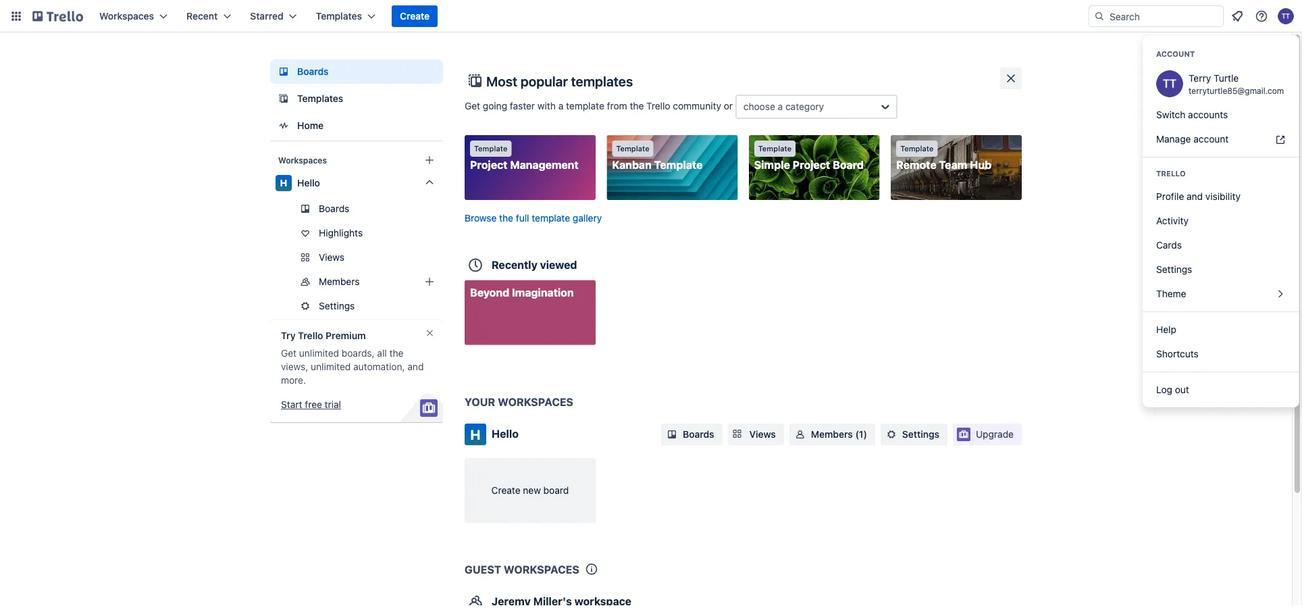 Task type: vqa. For each thing, say whether or not it's contained in the screenshot.
An image showing how to create an Automation Rule on a Trello board to the top
no



Task type: locate. For each thing, give the bounding box(es) containing it.
1 vertical spatial h
[[471, 426, 481, 442]]

templates
[[316, 10, 362, 22], [297, 93, 344, 104]]

the inside try trello premium get unlimited boards, all the views, unlimited automation, and more.
[[390, 348, 404, 359]]

home image
[[276, 118, 292, 134]]

project
[[470, 158, 508, 171], [793, 158, 831, 171]]

1 vertical spatial members
[[811, 429, 853, 440]]

0 horizontal spatial h
[[280, 177, 287, 189]]

settings link right the (1)
[[881, 424, 948, 445]]

template for project
[[474, 144, 508, 153]]

create new board
[[492, 485, 569, 496]]

settings link down activity link at the right top
[[1143, 257, 1300, 282]]

0 vertical spatial settings
[[1157, 264, 1193, 275]]

1 horizontal spatial members
[[811, 429, 853, 440]]

new
[[523, 485, 541, 496]]

start free trial
[[281, 399, 341, 410]]

template right full
[[532, 212, 570, 223]]

get
[[465, 100, 481, 111], [281, 348, 297, 359]]

log out
[[1157, 384, 1190, 395]]

free
[[305, 399, 322, 410]]

1 vertical spatial views
[[750, 429, 776, 440]]

0 horizontal spatial the
[[390, 348, 404, 359]]

create for create new board
[[492, 485, 521, 496]]

2 horizontal spatial settings link
[[1143, 257, 1300, 282]]

0 horizontal spatial views
[[319, 252, 345, 263]]

1 vertical spatial template
[[532, 212, 570, 223]]

guest workspaces
[[465, 563, 580, 576]]

account
[[1157, 50, 1196, 58]]

template
[[566, 100, 605, 111], [532, 212, 570, 223]]

sm image
[[666, 428, 679, 441]]

choose a category
[[744, 101, 825, 112]]

template up remote
[[901, 144, 934, 153]]

2 vertical spatial the
[[390, 348, 404, 359]]

1 horizontal spatial the
[[500, 212, 514, 223]]

unlimited down boards,
[[311, 361, 351, 372]]

1 horizontal spatial settings
[[903, 429, 940, 440]]

0 horizontal spatial members
[[319, 276, 360, 287]]

trello right try
[[298, 330, 323, 341]]

category
[[786, 101, 825, 112]]

0 horizontal spatial sm image
[[794, 428, 807, 441]]

0 horizontal spatial hello
[[297, 177, 320, 189]]

trello
[[647, 100, 671, 111], [1157, 169, 1186, 178], [298, 330, 323, 341]]

cards
[[1157, 240, 1183, 251]]

workspaces inside dropdown button
[[99, 10, 154, 22]]

template down going
[[474, 144, 508, 153]]

settings up premium
[[319, 300, 355, 312]]

activity link
[[1143, 209, 1300, 233]]

start
[[281, 399, 302, 410]]

views link
[[270, 247, 443, 268], [728, 424, 784, 445]]

1 vertical spatial the
[[500, 212, 514, 223]]

turtle
[[1214, 73, 1239, 84]]

template inside the template remote team hub
[[901, 144, 934, 153]]

members for members
[[319, 276, 360, 287]]

1 vertical spatial boards
[[319, 203, 350, 214]]

1 horizontal spatial get
[[465, 100, 481, 111]]

create inside "button"
[[400, 10, 430, 22]]

board image
[[276, 64, 292, 80]]

template down templates
[[566, 100, 605, 111]]

0 horizontal spatial settings
[[319, 300, 355, 312]]

sm image
[[794, 428, 807, 441], [885, 428, 899, 441]]

boards link for highlights
[[270, 198, 443, 220]]

1 horizontal spatial hello
[[492, 427, 519, 440]]

1 vertical spatial and
[[408, 361, 424, 372]]

settings link down members link at the top of page
[[270, 295, 443, 317]]

create
[[400, 10, 430, 22], [492, 485, 521, 496]]

a
[[559, 100, 564, 111], [778, 101, 783, 112]]

1 horizontal spatial sm image
[[885, 428, 899, 441]]

upgrade
[[976, 429, 1014, 440]]

settings link
[[1143, 257, 1300, 282], [270, 295, 443, 317], [881, 424, 948, 445]]

log out button
[[1143, 378, 1300, 402]]

create for create
[[400, 10, 430, 22]]

the left full
[[500, 212, 514, 223]]

template right the kanban
[[655, 158, 703, 171]]

a right with
[[559, 100, 564, 111]]

0 notifications image
[[1230, 8, 1246, 24]]

the right all in the left bottom of the page
[[390, 348, 404, 359]]

a right choose
[[778, 101, 783, 112]]

1 vertical spatial boards link
[[270, 198, 443, 220]]

faster
[[510, 100, 535, 111]]

members link
[[270, 271, 443, 293]]

0 vertical spatial create
[[400, 10, 430, 22]]

settings link for trello
[[1143, 257, 1300, 282]]

1 horizontal spatial project
[[793, 158, 831, 171]]

0 vertical spatial hello
[[297, 177, 320, 189]]

2 vertical spatial boards link
[[662, 424, 723, 445]]

0 horizontal spatial trello
[[298, 330, 323, 341]]

1 vertical spatial trello
[[1157, 169, 1186, 178]]

0 horizontal spatial create
[[400, 10, 430, 22]]

0 vertical spatial settings link
[[1143, 257, 1300, 282]]

1 horizontal spatial create
[[492, 485, 521, 496]]

1 vertical spatial settings link
[[270, 295, 443, 317]]

guest
[[465, 563, 501, 576]]

sm image left the members (1)
[[794, 428, 807, 441]]

members (1)
[[811, 429, 868, 440]]

0 vertical spatial workspaces
[[498, 396, 574, 408]]

trello up profile
[[1157, 169, 1186, 178]]

settings right the (1)
[[903, 429, 940, 440]]

get left going
[[465, 100, 481, 111]]

2 vertical spatial settings link
[[881, 424, 948, 445]]

templates
[[571, 73, 633, 89]]

management
[[510, 158, 579, 171]]

2 vertical spatial boards
[[683, 429, 715, 440]]

workspaces
[[99, 10, 154, 22], [278, 155, 327, 165]]

members left the (1)
[[811, 429, 853, 440]]

try
[[281, 330, 296, 341]]

template
[[474, 144, 508, 153], [617, 144, 650, 153], [759, 144, 792, 153], [901, 144, 934, 153], [655, 158, 703, 171]]

the
[[630, 100, 644, 111], [500, 212, 514, 223], [390, 348, 404, 359]]

2 vertical spatial settings
[[903, 429, 940, 440]]

and
[[1187, 191, 1204, 202], [408, 361, 424, 372]]

template for kanban
[[617, 144, 650, 153]]

1 horizontal spatial views link
[[728, 424, 784, 445]]

settings for hello's settings link
[[903, 429, 940, 440]]

activity
[[1157, 215, 1189, 226]]

template inside template project management
[[474, 144, 508, 153]]

0 vertical spatial and
[[1187, 191, 1204, 202]]

shortcuts button
[[1143, 342, 1300, 366]]

settings up theme
[[1157, 264, 1193, 275]]

and right automation,
[[408, 361, 424, 372]]

h down home icon
[[280, 177, 287, 189]]

2 project from the left
[[793, 158, 831, 171]]

members
[[319, 276, 360, 287], [811, 429, 853, 440]]

open information menu image
[[1256, 9, 1269, 23]]

0 horizontal spatial a
[[559, 100, 564, 111]]

workspaces right "guest"
[[504, 563, 580, 576]]

beyond
[[470, 286, 510, 299]]

1 vertical spatial workspaces
[[504, 563, 580, 576]]

boards right board icon
[[297, 66, 329, 77]]

0 horizontal spatial project
[[470, 158, 508, 171]]

and inside try trello premium get unlimited boards, all the views, unlimited automation, and more.
[[408, 361, 424, 372]]

2 horizontal spatial settings
[[1157, 264, 1193, 275]]

1 horizontal spatial settings link
[[881, 424, 948, 445]]

1 horizontal spatial trello
[[647, 100, 671, 111]]

template project management
[[470, 144, 579, 171]]

0 vertical spatial template
[[566, 100, 605, 111]]

1 vertical spatial get
[[281, 348, 297, 359]]

Search field
[[1106, 6, 1224, 26]]

h down the your
[[471, 426, 481, 442]]

hello down home
[[297, 177, 320, 189]]

trello left community
[[647, 100, 671, 111]]

help link
[[1143, 318, 1300, 342]]

0 vertical spatial templates
[[316, 10, 362, 22]]

and right profile
[[1187, 191, 1204, 202]]

template for simple
[[759, 144, 792, 153]]

1 vertical spatial views link
[[728, 424, 784, 445]]

templates up home
[[297, 93, 344, 104]]

workspaces right the your
[[498, 396, 574, 408]]

profile and visibility
[[1157, 191, 1241, 202]]

0 horizontal spatial and
[[408, 361, 424, 372]]

template up simple
[[759, 144, 792, 153]]

1 horizontal spatial workspaces
[[278, 155, 327, 165]]

unlimited
[[299, 348, 339, 359], [311, 361, 351, 372]]

unlimited up "views,"
[[299, 348, 339, 359]]

kanban
[[612, 158, 652, 171]]

going
[[483, 100, 508, 111]]

h
[[280, 177, 287, 189], [471, 426, 481, 442]]

2 sm image from the left
[[885, 428, 899, 441]]

2 vertical spatial trello
[[298, 330, 323, 341]]

project up 'browse'
[[470, 158, 508, 171]]

0 vertical spatial unlimited
[[299, 348, 339, 359]]

1 project from the left
[[470, 158, 508, 171]]

recent
[[187, 10, 218, 22]]

2 horizontal spatial the
[[630, 100, 644, 111]]

your workspaces
[[465, 396, 574, 408]]

simple
[[755, 158, 791, 171]]

create a workspace image
[[422, 152, 438, 168]]

0 vertical spatial boards link
[[270, 59, 443, 84]]

0 vertical spatial members
[[319, 276, 360, 287]]

1 horizontal spatial views
[[750, 429, 776, 440]]

members down highlights
[[319, 276, 360, 287]]

popular
[[521, 73, 568, 89]]

boards right sm icon
[[683, 429, 715, 440]]

hello
[[297, 177, 320, 189], [492, 427, 519, 440]]

theme
[[1157, 288, 1187, 299]]

project inside template simple project board
[[793, 158, 831, 171]]

0 horizontal spatial views link
[[270, 247, 443, 268]]

trello inside try trello premium get unlimited boards, all the views, unlimited automation, and more.
[[298, 330, 323, 341]]

1 vertical spatial settings
[[319, 300, 355, 312]]

templates right starred dropdown button
[[316, 10, 362, 22]]

0 horizontal spatial workspaces
[[99, 10, 154, 22]]

project left board
[[793, 158, 831, 171]]

boards link
[[270, 59, 443, 84], [270, 198, 443, 220], [662, 424, 723, 445]]

boards
[[297, 66, 329, 77], [319, 203, 350, 214], [683, 429, 715, 440]]

add image
[[422, 274, 438, 290]]

template inside template simple project board
[[759, 144, 792, 153]]

automation,
[[353, 361, 405, 372]]

1 vertical spatial hello
[[492, 427, 519, 440]]

sm image right the (1)
[[885, 428, 899, 441]]

0 vertical spatial the
[[630, 100, 644, 111]]

template up the kanban
[[617, 144, 650, 153]]

settings
[[1157, 264, 1193, 275], [319, 300, 355, 312], [903, 429, 940, 440]]

1 vertical spatial create
[[492, 485, 521, 496]]

recently
[[492, 258, 538, 271]]

hello down your workspaces
[[492, 427, 519, 440]]

get up "views,"
[[281, 348, 297, 359]]

boards up highlights
[[319, 203, 350, 214]]

0 horizontal spatial get
[[281, 348, 297, 359]]

the for try trello premium get unlimited boards, all the views, unlimited automation, and more.
[[390, 348, 404, 359]]

starred
[[250, 10, 284, 22]]

1 vertical spatial workspaces
[[278, 155, 327, 165]]

0 vertical spatial workspaces
[[99, 10, 154, 22]]

the right from
[[630, 100, 644, 111]]



Task type: describe. For each thing, give the bounding box(es) containing it.
gallery
[[573, 212, 602, 223]]

choose
[[744, 101, 776, 112]]

templates link
[[270, 86, 443, 111]]

0 vertical spatial views link
[[270, 247, 443, 268]]

manage account link
[[1143, 127, 1300, 151]]

out
[[1176, 384, 1190, 395]]

0 vertical spatial h
[[280, 177, 287, 189]]

template simple project board
[[755, 144, 864, 171]]

1 horizontal spatial and
[[1187, 191, 1204, 202]]

boards for highlights
[[319, 203, 350, 214]]

project inside template project management
[[470, 158, 508, 171]]

get inside try trello premium get unlimited boards, all the views, unlimited automation, and more.
[[281, 348, 297, 359]]

beyond imagination
[[470, 286, 574, 299]]

cards link
[[1143, 233, 1300, 257]]

terry turtle terryturtle85@gmail.com
[[1189, 73, 1285, 95]]

templates inside popup button
[[316, 10, 362, 22]]

board
[[833, 158, 864, 171]]

boards,
[[342, 348, 375, 359]]

browse
[[465, 212, 497, 223]]

starred button
[[242, 5, 305, 27]]

1 sm image from the left
[[794, 428, 807, 441]]

terry turtle (terryturtle) image
[[1157, 70, 1184, 97]]

template board image
[[276, 91, 292, 107]]

community
[[673, 100, 722, 111]]

switch accounts link
[[1143, 103, 1300, 127]]

boards for views
[[683, 429, 715, 440]]

manage account
[[1157, 133, 1229, 145]]

profile and visibility link
[[1143, 184, 1300, 209]]

trial
[[325, 399, 341, 410]]

most popular templates
[[487, 73, 633, 89]]

home
[[297, 120, 324, 131]]

template for remote
[[901, 144, 934, 153]]

account
[[1194, 133, 1229, 145]]

1 horizontal spatial h
[[471, 426, 481, 442]]

members for members (1)
[[811, 429, 853, 440]]

premium
[[326, 330, 366, 341]]

beyond imagination link
[[465, 280, 596, 345]]

most
[[487, 73, 518, 89]]

start free trial button
[[281, 398, 341, 412]]

hub
[[970, 158, 992, 171]]

terry
[[1189, 73, 1212, 84]]

viewed
[[540, 258, 577, 271]]

2 horizontal spatial trello
[[1157, 169, 1186, 178]]

0 vertical spatial views
[[319, 252, 345, 263]]

search image
[[1095, 11, 1106, 22]]

accounts
[[1189, 109, 1229, 120]]

get going faster with a template from the trello community or
[[465, 100, 736, 111]]

switch
[[1157, 109, 1186, 120]]

0 horizontal spatial settings link
[[270, 295, 443, 317]]

all
[[377, 348, 387, 359]]

browse the full template gallery link
[[465, 212, 602, 223]]

recent button
[[178, 5, 239, 27]]

terryturtle85@gmail.com
[[1189, 86, 1285, 95]]

recently viewed
[[492, 258, 577, 271]]

workspaces button
[[91, 5, 176, 27]]

template kanban template
[[612, 144, 703, 171]]

from
[[607, 100, 628, 111]]

profile
[[1157, 191, 1185, 202]]

1 vertical spatial unlimited
[[311, 361, 351, 372]]

settings link for hello
[[881, 424, 948, 445]]

manage
[[1157, 133, 1192, 145]]

highlights
[[319, 227, 363, 239]]

templates button
[[308, 5, 384, 27]]

team
[[940, 158, 968, 171]]

full
[[516, 212, 529, 223]]

shortcuts
[[1157, 348, 1199, 360]]

settings for left settings link
[[319, 300, 355, 312]]

visibility
[[1206, 191, 1241, 202]]

theme button
[[1143, 282, 1300, 306]]

0 vertical spatial get
[[465, 100, 481, 111]]

log
[[1157, 384, 1173, 395]]

browse the full template gallery
[[465, 212, 602, 223]]

highlights link
[[270, 222, 443, 244]]

workspaces for your workspaces
[[498, 396, 574, 408]]

terry turtle (terryturtle) image
[[1279, 8, 1295, 24]]

workspaces for guest workspaces
[[504, 563, 580, 576]]

(1)
[[856, 429, 868, 440]]

home link
[[270, 114, 443, 138]]

switch accounts
[[1157, 109, 1229, 120]]

remote
[[897, 158, 937, 171]]

0 vertical spatial boards
[[297, 66, 329, 77]]

0 vertical spatial trello
[[647, 100, 671, 111]]

primary element
[[0, 0, 1303, 32]]

create button
[[392, 5, 438, 27]]

your
[[465, 396, 496, 408]]

1 vertical spatial templates
[[297, 93, 344, 104]]

the for get going faster with a template from the trello community or
[[630, 100, 644, 111]]

upgrade button
[[953, 424, 1022, 445]]

try trello premium get unlimited boards, all the views, unlimited automation, and more.
[[281, 330, 424, 386]]

back to home image
[[32, 5, 83, 27]]

1 horizontal spatial a
[[778, 101, 783, 112]]

help
[[1157, 324, 1177, 335]]

views,
[[281, 361, 308, 372]]

with
[[538, 100, 556, 111]]

or
[[724, 100, 733, 111]]

template remote team hub
[[897, 144, 992, 171]]

imagination
[[512, 286, 574, 299]]

board
[[544, 485, 569, 496]]

more.
[[281, 375, 306, 386]]

boards link for views
[[662, 424, 723, 445]]



